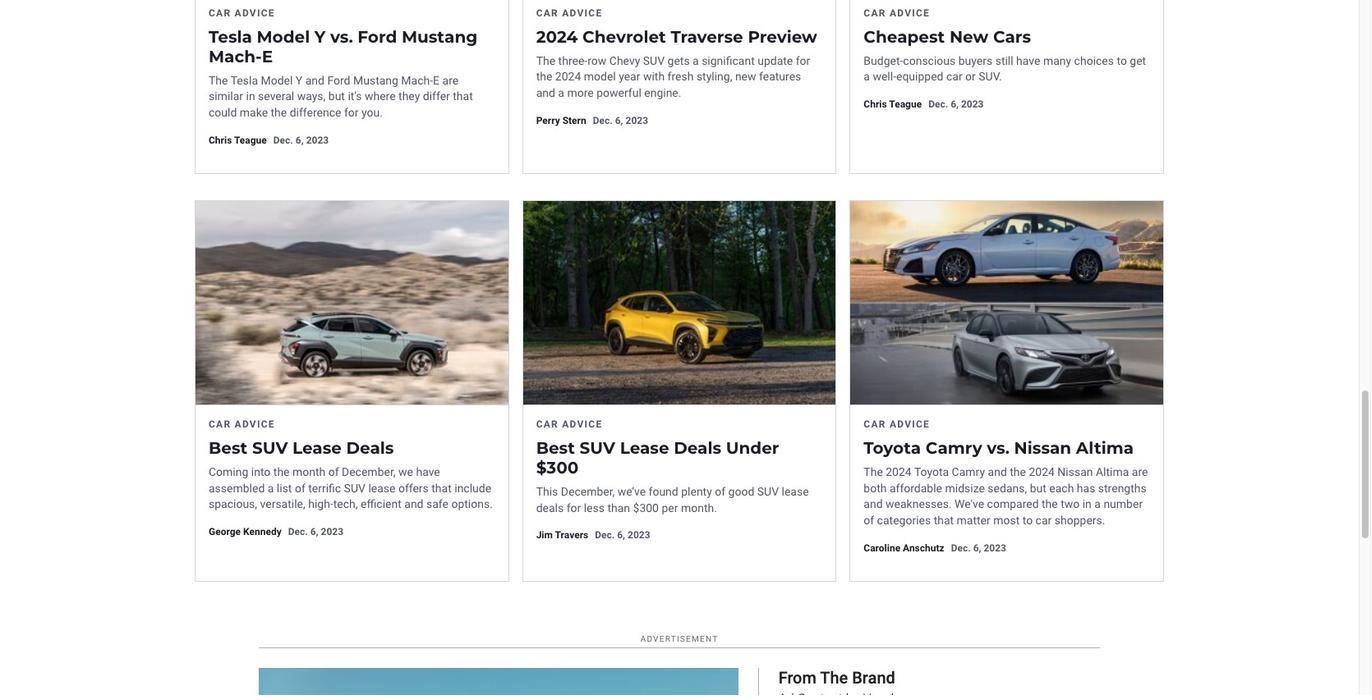 Task type: vqa. For each thing, say whether or not it's contained in the screenshot.


Task type: describe. For each thing, give the bounding box(es) containing it.
categories
[[877, 514, 931, 527]]

new
[[735, 70, 756, 83]]

but inside "car advice tesla model y vs. ford mustang mach-e the tesla model y and ford mustang mach-e are similar in several ways, but it's where they differ that could make the difference for you."
[[328, 90, 345, 103]]

row
[[588, 54, 607, 67]]

powerful
[[597, 86, 642, 99]]

2024 nissan altima and 2024 toyota camry image
[[851, 201, 1163, 406]]

we've
[[955, 498, 984, 511]]

traverse
[[671, 27, 743, 47]]

a inside the car advice toyota camry vs. nissan altima the 2024 toyota camry and the 2024 nissan altima are both affordable midsize sedans, but each has strengths and weaknesses. we've compared the two in a number of categories that matter most to car shoppers.
[[1095, 498, 1101, 511]]

spacious,
[[209, 498, 257, 511]]

has
[[1077, 482, 1096, 495]]

they
[[399, 90, 420, 103]]

and inside car advice 2024 chevrolet traverse preview the three-row chevy suv gets a significant update for the 2024 model year with fresh styling, new features and a more powerful engine.
[[536, 86, 555, 99]]

car for cheapest new cars
[[864, 7, 886, 19]]

chevrolet
[[583, 27, 666, 47]]

weaknesses.
[[886, 498, 952, 511]]

offers
[[398, 482, 429, 495]]

car advice cheapest new cars budget-conscious buyers still have many choices to get a well-equipped car or suv.
[[864, 7, 1146, 83]]

car for best suv lease deals
[[209, 419, 231, 431]]

lease for into
[[293, 439, 342, 459]]

with
[[643, 70, 665, 83]]

teague for tesla model y vs. ford mustang mach-e
[[234, 134, 267, 146]]

the inside "car advice tesla model y vs. ford mustang mach-e the tesla model y and ford mustang mach-e are similar in several ways, but it's where they differ that could make the difference for you."
[[209, 74, 228, 87]]

car advice tesla model y vs. ford mustang mach-e the tesla model y and ford mustang mach-e are similar in several ways, but it's where they differ that could make the difference for you.
[[209, 7, 478, 119]]

less
[[584, 502, 605, 515]]

fresh
[[668, 70, 694, 83]]

chris teague dec. 6, 2023 for still
[[864, 99, 984, 110]]

budget-
[[864, 54, 903, 67]]

advice for toyota camry vs. nissan altima
[[890, 419, 930, 431]]

could
[[209, 106, 237, 119]]

we
[[399, 466, 413, 479]]

than
[[608, 502, 630, 515]]

chevy
[[609, 54, 640, 67]]

caroline
[[864, 543, 901, 554]]

the inside "car advice tesla model y vs. ford mustang mach-e the tesla model y and ford mustang mach-e are similar in several ways, but it's where they differ that could make the difference for you."
[[271, 106, 287, 119]]

the inside car advice best suv lease deals coming into the month of december, we have assembled a list of terrific suv lease offers that include spacious, versatile, high-tech, efficient and safe options.
[[273, 466, 290, 479]]

2024 up affordable
[[886, 466, 912, 479]]

6, for toyota
[[973, 543, 981, 554]]

make
[[240, 106, 268, 119]]

coming
[[209, 466, 248, 479]]

plenty
[[681, 486, 712, 499]]

year
[[619, 70, 640, 83]]

vs. inside "car advice tesla model y vs. ford mustang mach-e the tesla model y and ford mustang mach-e are similar in several ways, but it's where they differ that could make the difference for you."
[[330, 27, 353, 47]]

ways,
[[297, 90, 326, 103]]

several
[[258, 90, 294, 103]]

difference
[[290, 106, 341, 119]]

car advice toyota camry vs. nissan altima the 2024 toyota camry and the 2024 nissan altima are both affordable midsize sedans, but each has strengths and weaknesses. we've compared the two in a number of categories that matter most to car shoppers.
[[864, 419, 1148, 527]]

a inside car advice best suv lease deals coming into the month of december, we have assembled a list of terrific suv lease offers that include spacious, versatile, high-tech, efficient and safe options.
[[268, 482, 274, 495]]

good
[[728, 486, 755, 499]]

to inside the car advice toyota camry vs. nissan altima the 2024 toyota camry and the 2024 nissan altima are both affordable midsize sedans, but each has strengths and weaknesses. we've compared the two in a number of categories that matter most to car shoppers.
[[1023, 514, 1033, 527]]

that inside car advice best suv lease deals coming into the month of december, we have assembled a list of terrific suv lease offers that include spacious, versatile, high-tech, efficient and safe options.
[[432, 482, 452, 495]]

2023 for month
[[321, 527, 344, 538]]

0 vertical spatial tesla
[[209, 27, 252, 47]]

of inside car advice best suv lease deals under $300 this december, we've found plenty of good suv lease deals for less than $300 per month.
[[715, 486, 726, 499]]

list
[[277, 482, 292, 495]]

well-
[[873, 70, 896, 83]]

significant
[[702, 54, 755, 67]]

and up sedans,
[[988, 466, 1007, 479]]

three-
[[558, 54, 588, 67]]

1 vertical spatial altima
[[1096, 466, 1129, 479]]

conscious
[[903, 54, 956, 67]]

jim travers link
[[536, 530, 588, 542]]

0 vertical spatial $300
[[536, 459, 579, 478]]

we've
[[618, 486, 646, 499]]

kennedy
[[243, 527, 282, 538]]

deals for best suv lease deals
[[346, 439, 394, 459]]

options.
[[451, 498, 493, 511]]

suv up tech, at left bottom
[[344, 482, 366, 495]]

chris for tesla model y vs. ford mustang mach-e
[[209, 134, 232, 146]]

for inside car advice best suv lease deals under $300 this december, we've found plenty of good suv lease deals for less than $300 per month.
[[567, 502, 581, 515]]

2024 hyundai kona limited image
[[196, 201, 508, 406]]

anschutz
[[903, 543, 945, 554]]

of up terrific
[[328, 466, 339, 479]]

2023 for e
[[306, 134, 329, 146]]

gets
[[668, 54, 690, 67]]

car advice best suv lease deals coming into the month of december, we have assembled a list of terrific suv lease offers that include spacious, versatile, high-tech, efficient and safe options.
[[209, 419, 493, 511]]

for inside car advice 2024 chevrolet traverse preview the three-row chevy suv gets a significant update for the 2024 model year with fresh styling, new features and a more powerful engine.
[[796, 54, 810, 67]]

cars
[[993, 27, 1031, 47]]

advertisement region
[[0, 648, 1359, 696]]

2024 down three-
[[555, 70, 581, 83]]

george kennedy dec. 6, 2023
[[209, 527, 344, 538]]

1 vertical spatial nissan
[[1058, 466, 1093, 479]]

front 3/4 view of 2024 chevrolet trax activ in nitro yellow metallic parked on a gravel road in front of trees. image
[[523, 201, 836, 406]]

or
[[966, 70, 976, 83]]

6, for have
[[951, 99, 959, 110]]

affordable
[[890, 482, 942, 495]]

each
[[1050, 482, 1074, 495]]

car inside car advice cheapest new cars budget-conscious buyers still have many choices to get a well-equipped car or suv.
[[947, 70, 963, 83]]

dec. for month
[[288, 527, 308, 538]]

cheapest
[[864, 27, 945, 47]]

2024 up each
[[1029, 466, 1055, 479]]

more
[[567, 86, 594, 99]]

choices
[[1074, 54, 1114, 67]]

midsize
[[945, 482, 985, 495]]

1 vertical spatial mach-
[[401, 74, 433, 87]]

efficient
[[361, 498, 402, 511]]

0 vertical spatial toyota
[[864, 439, 921, 459]]

safe
[[426, 498, 449, 511]]

advice for 2024 chevrolet traverse preview
[[562, 7, 603, 19]]

chris teague link for tesla model y vs. ford mustang mach-e
[[209, 134, 267, 146]]

car advice 2024 chevrolet traverse preview the three-row chevy suv gets a significant update for the 2024 model year with fresh styling, new features and a more powerful engine.
[[536, 7, 817, 99]]

2024 up three-
[[536, 27, 578, 47]]

in inside the car advice toyota camry vs. nissan altima the 2024 toyota camry and the 2024 nissan altima are both affordable midsize sedans, but each has strengths and weaknesses. we've compared the two in a number of categories that matter most to car shoppers.
[[1083, 498, 1092, 511]]

most
[[994, 514, 1020, 527]]

suv up less in the bottom of the page
[[580, 439, 615, 459]]

jim
[[536, 530, 553, 542]]

car advice best suv lease deals under $300 this december, we've found plenty of good suv lease deals for less than $300 per month.
[[536, 419, 809, 515]]

0 vertical spatial y
[[315, 27, 326, 47]]

december, inside car advice best suv lease deals coming into the month of december, we have assembled a list of terrific suv lease offers that include spacious, versatile, high-tech, efficient and safe options.
[[342, 466, 396, 479]]

include
[[455, 482, 491, 495]]

both
[[864, 482, 887, 495]]

matter
[[957, 514, 991, 527]]

2023 for december,
[[628, 530, 650, 542]]

found
[[649, 486, 678, 499]]

2023 for have
[[961, 99, 984, 110]]

suv inside car advice 2024 chevrolet traverse preview the three-row chevy suv gets a significant update for the 2024 model year with fresh styling, new features and a more powerful engine.
[[643, 54, 665, 67]]

advice for best suv lease deals
[[235, 419, 275, 431]]

that inside the car advice toyota camry vs. nissan altima the 2024 toyota camry and the 2024 nissan altima are both affordable midsize sedans, but each has strengths and weaknesses. we've compared the two in a number of categories that matter most to car shoppers.
[[934, 514, 954, 527]]

under
[[726, 439, 779, 459]]

features
[[759, 70, 801, 83]]

0 vertical spatial nissan
[[1014, 439, 1072, 459]]

many
[[1043, 54, 1072, 67]]

preview
[[748, 27, 817, 47]]



Task type: locate. For each thing, give the bounding box(es) containing it.
advice for cheapest new cars
[[890, 7, 930, 19]]

it's
[[348, 90, 362, 103]]

1 horizontal spatial ford
[[358, 27, 397, 47]]

lease inside car advice best suv lease deals coming into the month of december, we have assembled a list of terrific suv lease offers that include spacious, versatile, high-tech, efficient and safe options.
[[293, 439, 342, 459]]

to
[[1117, 54, 1127, 67], [1023, 514, 1033, 527]]

car inside "car advice tesla model y vs. ford mustang mach-e the tesla model y and ford mustang mach-e are similar in several ways, but it's where they differ that could make the difference for you."
[[209, 7, 231, 19]]

number
[[1104, 498, 1143, 511]]

0 horizontal spatial vs.
[[330, 27, 353, 47]]

1 horizontal spatial lease
[[620, 439, 669, 459]]

per
[[662, 502, 678, 515]]

best for best suv lease deals
[[209, 439, 248, 459]]

camry
[[926, 439, 982, 459], [952, 466, 985, 479]]

the left three-
[[536, 54, 556, 67]]

0 vertical spatial chris teague dec. 6, 2023
[[864, 99, 984, 110]]

car inside car advice best suv lease deals coming into the month of december, we have assembled a list of terrific suv lease offers that include spacious, versatile, high-tech, efficient and safe options.
[[209, 419, 231, 431]]

best up this
[[536, 439, 575, 459]]

caroline anschutz link
[[864, 543, 945, 554]]

model
[[584, 70, 616, 83]]

for right the update
[[796, 54, 810, 67]]

2 vertical spatial the
[[864, 466, 883, 479]]

1 vertical spatial tesla
[[231, 74, 258, 87]]

the up similar
[[209, 74, 228, 87]]

0 horizontal spatial chris teague dec. 6, 2023
[[209, 134, 329, 146]]

0 vertical spatial car
[[947, 70, 963, 83]]

lease for $300
[[620, 439, 669, 459]]

a left "well-"
[[864, 70, 870, 83]]

1 horizontal spatial teague
[[889, 99, 922, 110]]

2023 for toyota
[[984, 543, 1007, 554]]

of up the caroline
[[864, 514, 874, 527]]

best inside car advice best suv lease deals coming into the month of december, we have assembled a list of terrific suv lease offers that include spacious, versatile, high-tech, efficient and safe options.
[[209, 439, 248, 459]]

and up ways, at the left top of page
[[305, 74, 325, 87]]

0 horizontal spatial y
[[296, 74, 303, 87]]

1 horizontal spatial december,
[[561, 486, 615, 499]]

deals
[[536, 502, 564, 515]]

2023
[[961, 99, 984, 110], [626, 115, 648, 126], [306, 134, 329, 146], [321, 527, 344, 538], [628, 530, 650, 542], [984, 543, 1007, 554]]

1 vertical spatial have
[[416, 466, 440, 479]]

lease inside car advice best suv lease deals under $300 this december, we've found plenty of good suv lease deals for less than $300 per month.
[[782, 486, 809, 499]]

of
[[328, 466, 339, 479], [295, 482, 305, 495], [715, 486, 726, 499], [864, 514, 874, 527]]

6, down buyers
[[951, 99, 959, 110]]

suv up with
[[643, 54, 665, 67]]

0 vertical spatial altima
[[1076, 439, 1134, 459]]

chris
[[864, 99, 887, 110], [209, 134, 232, 146]]

0 horizontal spatial teague
[[234, 134, 267, 146]]

still
[[996, 54, 1014, 67]]

0 horizontal spatial car
[[947, 70, 963, 83]]

0 horizontal spatial december,
[[342, 466, 396, 479]]

2 deals from the left
[[674, 439, 721, 459]]

to inside car advice cheapest new cars budget-conscious buyers still have many choices to get a well-equipped car or suv.
[[1117, 54, 1127, 67]]

nissan up each
[[1014, 439, 1072, 459]]

the inside car advice 2024 chevrolet traverse preview the three-row chevy suv gets a significant update for the 2024 model year with fresh styling, new features and a more powerful engine.
[[536, 54, 556, 67]]

the down each
[[1042, 498, 1058, 511]]

differ
[[423, 90, 450, 103]]

nissan up has
[[1058, 466, 1093, 479]]

for down it's
[[344, 106, 359, 119]]

to left get
[[1117, 54, 1127, 67]]

the inside the car advice toyota camry vs. nissan altima the 2024 toyota camry and the 2024 nissan altima are both affordable midsize sedans, but each has strengths and weaknesses. we've compared the two in a number of categories that matter most to car shoppers.
[[864, 466, 883, 479]]

but inside the car advice toyota camry vs. nissan altima the 2024 toyota camry and the 2024 nissan altima are both affordable midsize sedans, but each has strengths and weaknesses. we've compared the two in a number of categories that matter most to car shoppers.
[[1030, 482, 1047, 495]]

into
[[251, 466, 271, 479]]

6, for chevy
[[615, 115, 623, 126]]

and up perry
[[536, 86, 555, 99]]

1 vertical spatial that
[[432, 482, 452, 495]]

car for best suv lease deals under $300
[[536, 419, 559, 431]]

2023 down powerful
[[626, 115, 648, 126]]

lease up month at the left of page
[[293, 439, 342, 459]]

george kennedy link
[[209, 527, 282, 538]]

model
[[257, 27, 310, 47], [261, 74, 293, 87]]

0 vertical spatial camry
[[926, 439, 982, 459]]

0 vertical spatial teague
[[889, 99, 922, 110]]

1 vertical spatial in
[[1083, 498, 1092, 511]]

perry stern link
[[536, 115, 586, 126]]

1 vertical spatial but
[[1030, 482, 1047, 495]]

1 horizontal spatial in
[[1083, 498, 1092, 511]]

perry
[[536, 115, 560, 126]]

0 horizontal spatial chris
[[209, 134, 232, 146]]

in up make
[[246, 90, 255, 103]]

altima
[[1076, 439, 1134, 459], [1096, 466, 1129, 479]]

tech,
[[333, 498, 358, 511]]

suv
[[643, 54, 665, 67], [252, 439, 288, 459], [580, 439, 615, 459], [344, 482, 366, 495], [757, 486, 779, 499]]

1 vertical spatial are
[[1132, 466, 1148, 479]]

advice
[[235, 7, 275, 19], [562, 7, 603, 19], [890, 7, 930, 19], [235, 419, 275, 431], [562, 419, 603, 431], [890, 419, 930, 431]]

1 horizontal spatial lease
[[782, 486, 809, 499]]

december, inside car advice best suv lease deals under $300 this december, we've found plenty of good suv lease deals for less than $300 per month.
[[561, 486, 615, 499]]

update
[[758, 54, 793, 67]]

chris teague link for cheapest new cars
[[864, 99, 922, 110]]

0 horizontal spatial mustang
[[353, 74, 398, 87]]

that inside "car advice tesla model y vs. ford mustang mach-e the tesla model y and ford mustang mach-e are similar in several ways, but it's where they differ that could make the difference for you."
[[453, 90, 473, 103]]

have right still
[[1016, 54, 1041, 67]]

0 vertical spatial chris teague link
[[864, 99, 922, 110]]

best up coming
[[209, 439, 248, 459]]

teague
[[889, 99, 922, 110], [234, 134, 267, 146]]

0 vertical spatial in
[[246, 90, 255, 103]]

deals
[[346, 439, 394, 459], [674, 439, 721, 459]]

0 vertical spatial to
[[1117, 54, 1127, 67]]

0 horizontal spatial have
[[416, 466, 440, 479]]

strengths
[[1098, 482, 1147, 495]]

caroline anschutz dec. 6, 2023
[[864, 543, 1007, 554]]

chris down "well-"
[[864, 99, 887, 110]]

e up differ
[[433, 74, 440, 87]]

1 horizontal spatial are
[[1132, 466, 1148, 479]]

of inside the car advice toyota camry vs. nissan altima the 2024 toyota camry and the 2024 nissan altima are both affordable midsize sedans, but each has strengths and weaknesses. we've compared the two in a number of categories that matter most to car shoppers.
[[864, 514, 874, 527]]

equipped
[[896, 70, 944, 83]]

the up both
[[864, 466, 883, 479]]

the down several
[[271, 106, 287, 119]]

0 vertical spatial chris
[[864, 99, 887, 110]]

1 horizontal spatial deals
[[674, 439, 721, 459]]

1 vertical spatial december,
[[561, 486, 615, 499]]

a down has
[[1095, 498, 1101, 511]]

and inside car advice best suv lease deals coming into the month of december, we have assembled a list of terrific suv lease offers that include spacious, versatile, high-tech, efficient and safe options.
[[404, 498, 424, 511]]

1 horizontal spatial but
[[1030, 482, 1047, 495]]

teague down make
[[234, 134, 267, 146]]

$300 down we've at bottom
[[633, 502, 659, 515]]

1 vertical spatial for
[[344, 106, 359, 119]]

car for toyota camry vs. nissan altima
[[864, 419, 886, 431]]

suv.
[[979, 70, 1002, 83]]

1 horizontal spatial for
[[567, 502, 581, 515]]

$300 up this
[[536, 459, 579, 478]]

0 horizontal spatial e
[[262, 47, 273, 66]]

car
[[947, 70, 963, 83], [1036, 514, 1052, 527]]

1 horizontal spatial mach-
[[401, 74, 433, 87]]

0 vertical spatial have
[[1016, 54, 1041, 67]]

high-
[[308, 498, 333, 511]]

car inside car advice cheapest new cars budget-conscious buyers still have many choices to get a well-equipped car or suv.
[[864, 7, 886, 19]]

advice inside car advice cheapest new cars budget-conscious buyers still have many choices to get a well-equipped car or suv.
[[890, 7, 930, 19]]

best for best suv lease deals under $300
[[536, 439, 575, 459]]

6, down matter
[[973, 543, 981, 554]]

0 horizontal spatial lease
[[293, 439, 342, 459]]

of left good
[[715, 486, 726, 499]]

dec. for have
[[929, 99, 948, 110]]

car for tesla model y vs. ford mustang mach-e
[[209, 7, 231, 19]]

buyers
[[959, 54, 993, 67]]

0 vertical spatial mach-
[[209, 47, 262, 66]]

1 vertical spatial $300
[[633, 502, 659, 515]]

toyota up both
[[864, 439, 921, 459]]

toyota up affordable
[[914, 466, 949, 479]]

the inside car advice 2024 chevrolet traverse preview the three-row chevy suv gets a significant update for the 2024 model year with fresh styling, new features and a more powerful engine.
[[536, 70, 552, 83]]

lease inside car advice best suv lease deals under $300 this december, we've found plenty of good suv lease deals for less than $300 per month.
[[620, 439, 669, 459]]

suv right good
[[757, 486, 779, 499]]

the
[[536, 70, 552, 83], [271, 106, 287, 119], [273, 466, 290, 479], [1010, 466, 1026, 479], [1042, 498, 1058, 511]]

2023 down than
[[628, 530, 650, 542]]

1 horizontal spatial chris
[[864, 99, 887, 110]]

mustang up where
[[353, 74, 398, 87]]

advice inside the car advice toyota camry vs. nissan altima the 2024 toyota camry and the 2024 nissan altima are both affordable midsize sedans, but each has strengths and weaknesses. we've compared the two in a number of categories that matter most to car shoppers.
[[890, 419, 930, 431]]

car for 2024 chevrolet traverse preview
[[536, 7, 559, 19]]

the up sedans,
[[1010, 466, 1026, 479]]

for
[[796, 54, 810, 67], [344, 106, 359, 119], [567, 502, 581, 515]]

in down has
[[1083, 498, 1092, 511]]

that up safe at the left bottom of page
[[432, 482, 452, 495]]

car inside car advice best suv lease deals under $300 this december, we've found plenty of good suv lease deals for less than $300 per month.
[[536, 419, 559, 431]]

0 horizontal spatial are
[[442, 74, 459, 87]]

2023 for chevy
[[626, 115, 648, 126]]

for inside "car advice tesla model y vs. ford mustang mach-e the tesla model y and ford mustang mach-e are similar in several ways, but it's where they differ that could make the difference for you."
[[344, 106, 359, 119]]

1 vertical spatial teague
[[234, 134, 267, 146]]

2023 down difference
[[306, 134, 329, 146]]

dec. for e
[[273, 134, 293, 146]]

this
[[536, 486, 558, 499]]

e up several
[[262, 47, 273, 66]]

0 horizontal spatial chris teague link
[[209, 134, 267, 146]]

sedans,
[[988, 482, 1027, 495]]

teague down the equipped
[[889, 99, 922, 110]]

y
[[315, 27, 326, 47], [296, 74, 303, 87]]

ford up it's
[[327, 74, 350, 87]]

6, for month
[[310, 527, 318, 538]]

compared
[[987, 498, 1039, 511]]

mach- up they
[[401, 74, 433, 87]]

have inside car advice cheapest new cars budget-conscious buyers still have many choices to get a well-equipped car or suv.
[[1016, 54, 1041, 67]]

1 best from the left
[[209, 439, 248, 459]]

2 vertical spatial for
[[567, 502, 581, 515]]

6, down powerful
[[615, 115, 623, 126]]

that right differ
[[453, 90, 473, 103]]

are up 'strengths'
[[1132, 466, 1148, 479]]

0 vertical spatial the
[[536, 54, 556, 67]]

mach- up similar
[[209, 47, 262, 66]]

george
[[209, 527, 241, 538]]

december, up less in the bottom of the page
[[561, 486, 615, 499]]

in inside "car advice tesla model y vs. ford mustang mach-e the tesla model y and ford mustang mach-e are similar in several ways, but it's where they differ that could make the difference for you."
[[246, 90, 255, 103]]

6, for december,
[[617, 530, 625, 542]]

1 vertical spatial e
[[433, 74, 440, 87]]

december, up efficient
[[342, 466, 396, 479]]

lease right good
[[782, 486, 809, 499]]

2 best from the left
[[536, 439, 575, 459]]

suv up into
[[252, 439, 288, 459]]

stern
[[563, 115, 586, 126]]

1 deals from the left
[[346, 439, 394, 459]]

0 vertical spatial but
[[328, 90, 345, 103]]

dec. right stern
[[593, 115, 613, 126]]

0 vertical spatial model
[[257, 27, 310, 47]]

dec. for december,
[[595, 530, 615, 542]]

are inside "car advice tesla model y vs. ford mustang mach-e the tesla model y and ford mustang mach-e are similar in several ways, but it's where they differ that could make the difference for you."
[[442, 74, 459, 87]]

vs. inside the car advice toyota camry vs. nissan altima the 2024 toyota camry and the 2024 nissan altima are both affordable midsize sedans, but each has strengths and weaknesses. we've compared the two in a number of categories that matter most to car shoppers.
[[987, 439, 1010, 459]]

1 horizontal spatial chris teague dec. 6, 2023
[[864, 99, 984, 110]]

but left it's
[[328, 90, 345, 103]]

0 vertical spatial e
[[262, 47, 273, 66]]

a left list
[[268, 482, 274, 495]]

have
[[1016, 54, 1041, 67], [416, 466, 440, 479]]

two
[[1061, 498, 1080, 511]]

best inside car advice best suv lease deals under $300 this december, we've found plenty of good suv lease deals for less than $300 per month.
[[536, 439, 575, 459]]

dec. down difference
[[273, 134, 293, 146]]

1 horizontal spatial vs.
[[987, 439, 1010, 459]]

assembled
[[209, 482, 265, 495]]

month.
[[681, 502, 717, 515]]

jim travers dec. 6, 2023
[[536, 530, 650, 542]]

a left more
[[558, 86, 564, 99]]

dec. down less in the bottom of the page
[[595, 530, 615, 542]]

ford up where
[[358, 27, 397, 47]]

deals inside car advice best suv lease deals coming into the month of december, we have assembled a list of terrific suv lease offers that include spacious, versatile, high-tech, efficient and safe options.
[[346, 439, 394, 459]]

2 horizontal spatial the
[[864, 466, 883, 479]]

styling,
[[697, 70, 732, 83]]

chris for cheapest new cars
[[864, 99, 887, 110]]

chris teague dec. 6, 2023
[[864, 99, 984, 110], [209, 134, 329, 146]]

1 horizontal spatial car
[[1036, 514, 1052, 527]]

2023 down the 'most' at right
[[984, 543, 1007, 554]]

dec. for toyota
[[951, 543, 971, 554]]

0 horizontal spatial the
[[209, 74, 228, 87]]

1 vertical spatial car
[[1036, 514, 1052, 527]]

0 horizontal spatial but
[[328, 90, 345, 103]]

6, down high-
[[310, 527, 318, 538]]

1 vertical spatial chris teague dec. 6, 2023
[[209, 134, 329, 146]]

but left each
[[1030, 482, 1047, 495]]

to right the 'most' at right
[[1023, 514, 1033, 527]]

lease
[[368, 482, 396, 495], [782, 486, 809, 499]]

car inside the car advice toyota camry vs. nissan altima the 2024 toyota camry and the 2024 nissan altima are both affordable midsize sedans, but each has strengths and weaknesses. we've compared the two in a number of categories that matter most to car shoppers.
[[1036, 514, 1052, 527]]

chris down the could at the top left of page
[[209, 134, 232, 146]]

vs. up sedans,
[[987, 439, 1010, 459]]

advice inside car advice 2024 chevrolet traverse preview the three-row chevy suv gets a significant update for the 2024 model year with fresh styling, new features and a more powerful engine.
[[562, 7, 603, 19]]

2 lease from the left
[[620, 439, 669, 459]]

engine.
[[644, 86, 682, 99]]

get
[[1130, 54, 1146, 67]]

lease up efficient
[[368, 482, 396, 495]]

1 vertical spatial camry
[[952, 466, 985, 479]]

1 horizontal spatial have
[[1016, 54, 1041, 67]]

that up caroline anschutz dec. 6, 2023
[[934, 514, 954, 527]]

0 vertical spatial are
[[442, 74, 459, 87]]

1 horizontal spatial e
[[433, 74, 440, 87]]

0 vertical spatial vs.
[[330, 27, 353, 47]]

chris teague link down the could at the top left of page
[[209, 134, 267, 146]]

you.
[[361, 106, 383, 119]]

1 vertical spatial model
[[261, 74, 293, 87]]

similar
[[209, 90, 243, 103]]

vs. up it's
[[330, 27, 353, 47]]

chris teague dec. 6, 2023 for mach-
[[209, 134, 329, 146]]

chris teague dec. 6, 2023 down make
[[209, 134, 329, 146]]

for left less in the bottom of the page
[[567, 502, 581, 515]]

0 horizontal spatial lease
[[368, 482, 396, 495]]

terrific
[[308, 482, 341, 495]]

car left or
[[947, 70, 963, 83]]

0 horizontal spatial deals
[[346, 439, 394, 459]]

travers
[[555, 530, 588, 542]]

dec. down versatile,
[[288, 527, 308, 538]]

dec. for chevy
[[593, 115, 613, 126]]

and down both
[[864, 498, 883, 511]]

are up differ
[[442, 74, 459, 87]]

ford
[[358, 27, 397, 47], [327, 74, 350, 87]]

2023 down high-
[[321, 527, 344, 538]]

chris teague link down "well-"
[[864, 99, 922, 110]]

deals inside car advice best suv lease deals under $300 this december, we've found plenty of good suv lease deals for less than $300 per month.
[[674, 439, 721, 459]]

have inside car advice best suv lease deals coming into the month of december, we have assembled a list of terrific suv lease offers that include spacious, versatile, high-tech, efficient and safe options.
[[416, 466, 440, 479]]

deals up efficient
[[346, 439, 394, 459]]

teague for cheapest new cars
[[889, 99, 922, 110]]

a
[[693, 54, 699, 67], [864, 70, 870, 83], [558, 86, 564, 99], [268, 482, 274, 495], [1095, 498, 1101, 511]]

and down offers
[[404, 498, 424, 511]]

chris teague link
[[864, 99, 922, 110], [209, 134, 267, 146]]

1 vertical spatial mustang
[[353, 74, 398, 87]]

1 horizontal spatial $300
[[633, 502, 659, 515]]

mach-
[[209, 47, 262, 66], [401, 74, 433, 87]]

1 vertical spatial vs.
[[987, 439, 1010, 459]]

have up offers
[[416, 466, 440, 479]]

new
[[950, 27, 989, 47]]

of right list
[[295, 482, 305, 495]]

1 horizontal spatial best
[[536, 439, 575, 459]]

advice for best suv lease deals under $300
[[562, 419, 603, 431]]

dec. down matter
[[951, 543, 971, 554]]

1 lease from the left
[[293, 439, 342, 459]]

0 vertical spatial mustang
[[402, 27, 478, 47]]

2 vertical spatial that
[[934, 514, 954, 527]]

e
[[262, 47, 273, 66], [433, 74, 440, 87]]

advice inside "car advice tesla model y vs. ford mustang mach-e the tesla model y and ford mustang mach-e are similar in several ways, but it's where they differ that could make the difference for you."
[[235, 7, 275, 19]]

lease inside car advice best suv lease deals coming into the month of december, we have assembled a list of terrific suv lease offers that include spacious, versatile, high-tech, efficient and safe options.
[[368, 482, 396, 495]]

1 vertical spatial chris teague link
[[209, 134, 267, 146]]

6, down difference
[[296, 134, 304, 146]]

0 horizontal spatial $300
[[536, 459, 579, 478]]

1 horizontal spatial y
[[315, 27, 326, 47]]

6, down than
[[617, 530, 625, 542]]

car inside car advice 2024 chevrolet traverse preview the three-row chevy suv gets a significant update for the 2024 model year with fresh styling, new features and a more powerful engine.
[[536, 7, 559, 19]]

december,
[[342, 466, 396, 479], [561, 486, 615, 499]]

6,
[[951, 99, 959, 110], [615, 115, 623, 126], [296, 134, 304, 146], [310, 527, 318, 538], [617, 530, 625, 542], [973, 543, 981, 554]]

shoppers.
[[1055, 514, 1106, 527]]

0 horizontal spatial for
[[344, 106, 359, 119]]

1 vertical spatial toyota
[[914, 466, 949, 479]]

0 horizontal spatial to
[[1023, 514, 1033, 527]]

month
[[293, 466, 326, 479]]

2023 down or
[[961, 99, 984, 110]]

1 vertical spatial chris
[[209, 134, 232, 146]]

0 horizontal spatial best
[[209, 439, 248, 459]]

mustang
[[402, 27, 478, 47], [353, 74, 398, 87]]

the up perry
[[536, 70, 552, 83]]

advice inside car advice best suv lease deals under $300 this december, we've found plenty of good suv lease deals for less than $300 per month.
[[562, 419, 603, 431]]

a right gets
[[693, 54, 699, 67]]

versatile,
[[260, 498, 305, 511]]

1 vertical spatial ford
[[327, 74, 350, 87]]

1 horizontal spatial mustang
[[402, 27, 478, 47]]

dec. down the equipped
[[929, 99, 948, 110]]

nissan
[[1014, 439, 1072, 459], [1058, 466, 1093, 479]]

mustang up differ
[[402, 27, 478, 47]]

advice inside car advice best suv lease deals coming into the month of december, we have assembled a list of terrific suv lease offers that include spacious, versatile, high-tech, efficient and safe options.
[[235, 419, 275, 431]]

a inside car advice cheapest new cars budget-conscious buyers still have many choices to get a well-equipped car or suv.
[[864, 70, 870, 83]]

lease up we've at bottom
[[620, 439, 669, 459]]

advice for tesla model y vs. ford mustang mach-e
[[235, 7, 275, 19]]

0 vertical spatial ford
[[358, 27, 397, 47]]

chris teague dec. 6, 2023 down the equipped
[[864, 99, 984, 110]]

1 vertical spatial y
[[296, 74, 303, 87]]

are inside the car advice toyota camry vs. nissan altima the 2024 toyota camry and the 2024 nissan altima are both affordable midsize sedans, but each has strengths and weaknesses. we've compared the two in a number of categories that matter most to car shoppers.
[[1132, 466, 1148, 479]]

0 vertical spatial december,
[[342, 466, 396, 479]]

6, for e
[[296, 134, 304, 146]]

and inside "car advice tesla model y vs. ford mustang mach-e the tesla model y and ford mustang mach-e are similar in several ways, but it's where they differ that could make the difference for you."
[[305, 74, 325, 87]]

0 horizontal spatial ford
[[327, 74, 350, 87]]

0 horizontal spatial in
[[246, 90, 255, 103]]

2 horizontal spatial for
[[796, 54, 810, 67]]

1 horizontal spatial the
[[536, 54, 556, 67]]

0 horizontal spatial that
[[432, 482, 452, 495]]

deals for best suv lease deals under $300
[[674, 439, 721, 459]]

the up list
[[273, 466, 290, 479]]

0 horizontal spatial mach-
[[209, 47, 262, 66]]

where
[[365, 90, 396, 103]]

car inside the car advice toyota camry vs. nissan altima the 2024 toyota camry and the 2024 nissan altima are both affordable midsize sedans, but each has strengths and weaknesses. we've compared the two in a number of categories that matter most to car shoppers.
[[864, 419, 886, 431]]

car down compared
[[1036, 514, 1052, 527]]



